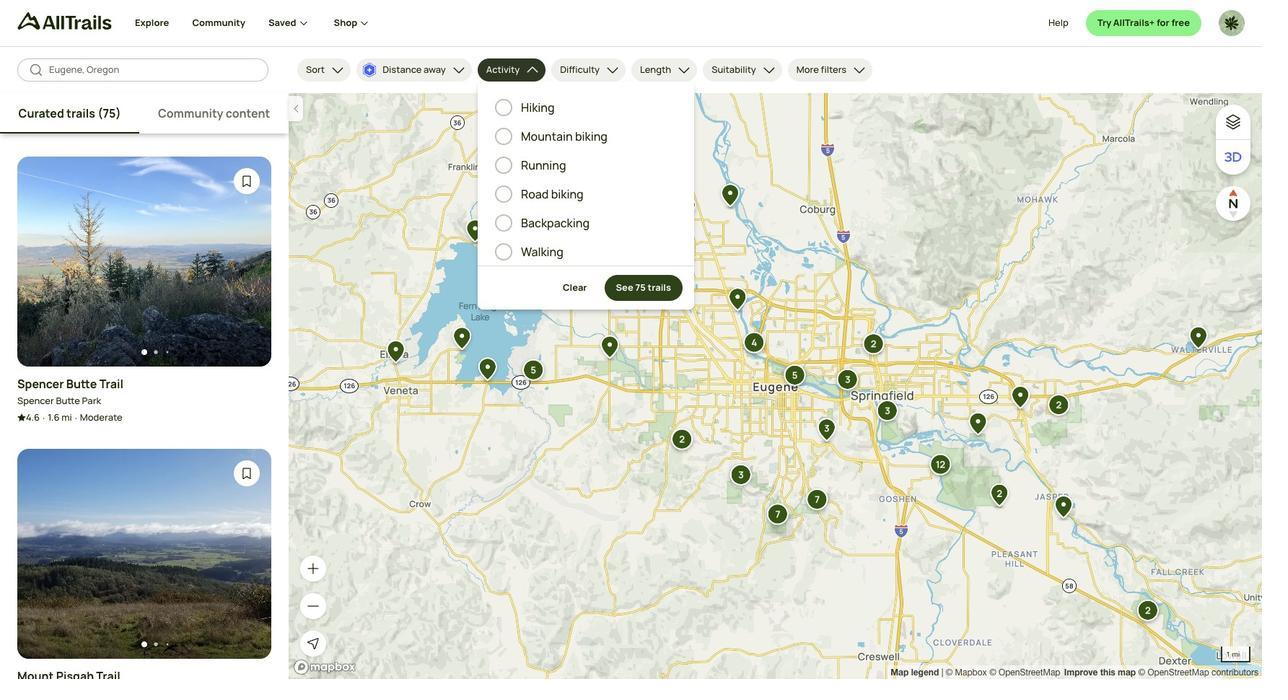 Task type: vqa. For each thing, say whether or not it's contained in the screenshot.
0 ft
no



Task type: locate. For each thing, give the bounding box(es) containing it.
add to list image
[[240, 174, 254, 188]]

help
[[1049, 16, 1069, 29]]

© mapbox link
[[946, 668, 987, 678]]

clear
[[563, 281, 587, 294]]

try
[[1098, 16, 1112, 29]]

try alltrails+ for free link
[[1086, 10, 1202, 36]]

0 vertical spatial mi
[[61, 411, 72, 424]]

(75)
[[98, 105, 121, 121]]

suitability
[[712, 63, 756, 76]]

1 vertical spatial biking
[[551, 186, 584, 202]]

spencer
[[17, 376, 64, 392], [17, 394, 54, 407]]

0 vertical spatial trails
[[66, 105, 95, 121]]

see 75 trails
[[616, 281, 671, 294]]

try alltrails+ for free
[[1098, 16, 1190, 29]]

·
[[43, 412, 45, 425], [75, 412, 77, 425]]

0 horizontal spatial openstreetmap
[[999, 668, 1061, 678]]

community inside tab
[[158, 105, 223, 121]]

1 horizontal spatial ©
[[990, 668, 997, 678]]

clear button
[[551, 275, 599, 301]]

2 horizontal spatial ©
[[1139, 668, 1146, 678]]

1 navigate previous image from the top
[[35, 254, 49, 269]]

spencer up spencer butte park link
[[17, 376, 64, 392]]

list
[[891, 666, 1259, 679]]

2 © from the left
[[990, 668, 997, 678]]

trails right 75
[[648, 281, 671, 294]]

away
[[424, 63, 446, 76]]

4.6
[[26, 411, 40, 424]]

1 © from the left
[[946, 668, 953, 678]]

close this dialog image
[[1224, 618, 1238, 633]]

1 vertical spatial trails
[[648, 281, 671, 294]]

1 · from the left
[[43, 412, 45, 425]]

mountain
[[521, 129, 573, 144]]

legend
[[912, 667, 939, 678]]

explore
[[135, 16, 169, 29]]

difficulty
[[560, 63, 600, 76]]

improve this map link
[[1065, 667, 1136, 678]]

© openstreetmap contributors link
[[1139, 668, 1259, 678]]

0 horizontal spatial ·
[[43, 412, 45, 425]]

75
[[636, 281, 646, 294]]

4.6 · 1.6 mi · moderate
[[26, 411, 123, 425]]

length button
[[632, 58, 698, 82]]

improve
[[1065, 667, 1098, 678]]

trail
[[99, 376, 123, 392]]

map options image
[[1225, 113, 1242, 131]]

· left 1.6
[[43, 412, 45, 425]]

openstreetmap
[[999, 668, 1061, 678], [1148, 668, 1210, 678]]

None search field
[[17, 58, 269, 82]]

navigate next image
[[240, 547, 254, 561]]

biking
[[575, 129, 608, 144], [551, 186, 584, 202]]

mi right 1
[[1233, 650, 1240, 658]]

trails inside see 75 trails 'button'
[[648, 281, 671, 294]]

activity button
[[478, 58, 546, 82]]

© right 'map'
[[1139, 668, 1146, 678]]

1 horizontal spatial mi
[[1233, 650, 1240, 658]]

2 navigate previous image from the top
[[35, 547, 49, 561]]

activity
[[486, 63, 520, 76]]

map legend link
[[891, 667, 942, 678]]

for
[[1157, 16, 1170, 29]]

0 vertical spatial spencer
[[17, 376, 64, 392]]

butte up park
[[66, 376, 97, 392]]

openstreetmap right 'map'
[[1148, 668, 1210, 678]]

more filters button
[[788, 58, 873, 82]]

alltrails image
[[17, 12, 112, 30]]

2 openstreetmap from the left
[[1148, 668, 1210, 678]]

butte up 4.6 · 1.6 mi · moderate
[[56, 394, 80, 407]]

openstreetmap left improve
[[999, 668, 1061, 678]]

1 vertical spatial community
[[158, 105, 223, 121]]

running
[[521, 157, 566, 173]]

biking for mountain biking
[[575, 129, 608, 144]]

community
[[192, 16, 245, 29], [158, 105, 223, 121]]

trails left the (75)
[[66, 105, 95, 121]]

1 vertical spatial mi
[[1233, 650, 1240, 658]]

0 vertical spatial community
[[192, 16, 245, 29]]

contributors
[[1212, 668, 1259, 678]]

1 mi
[[1227, 650, 1240, 658]]

navigate previous image for navigate next icon
[[35, 254, 49, 269]]

1 horizontal spatial trails
[[648, 281, 671, 294]]

© right |
[[946, 668, 953, 678]]

length
[[640, 63, 672, 76]]

butte
[[66, 376, 97, 392], [56, 394, 80, 407]]

hiking
[[521, 100, 555, 116]]

navigate previous image
[[35, 254, 49, 269], [35, 547, 49, 561]]

mi right 1.6
[[61, 411, 72, 424]]

trails
[[66, 105, 95, 121], [648, 281, 671, 294]]

© right mapbox
[[990, 668, 997, 678]]

1 horizontal spatial openstreetmap
[[1148, 668, 1210, 678]]

spencer up '4.6'
[[17, 394, 54, 407]]

©
[[946, 668, 953, 678], [990, 668, 997, 678], [1139, 668, 1146, 678]]

0 vertical spatial biking
[[575, 129, 608, 144]]

community left saved
[[192, 16, 245, 29]]

1 openstreetmap from the left
[[999, 668, 1061, 678]]

map legend | © mapbox © openstreetmap improve this map © openstreetmap contributors
[[891, 667, 1259, 678]]

biking right mountain
[[575, 129, 608, 144]]

road
[[521, 186, 549, 202]]

map
[[891, 667, 909, 678]]

curated trails (75) tab
[[0, 93, 140, 134]]

park
[[82, 394, 101, 407]]

© openstreetmap link
[[990, 668, 1061, 678]]

0 horizontal spatial mi
[[61, 411, 72, 424]]

kendall image
[[1219, 10, 1245, 36]]

zoom map out image
[[306, 599, 321, 614]]

dialog
[[0, 0, 1263, 679]]

0 horizontal spatial trails
[[66, 105, 95, 121]]

0 horizontal spatial ©
[[946, 668, 953, 678]]

1 vertical spatial spencer
[[17, 394, 54, 407]]

mi
[[61, 411, 72, 424], [1233, 650, 1240, 658]]

tab list
[[0, 93, 289, 134]]

shop
[[334, 16, 358, 29]]

1 horizontal spatial ·
[[75, 412, 77, 425]]

shop link
[[334, 0, 372, 46]]

see 75 trails button
[[605, 275, 683, 301]]

biking up backpacking
[[551, 186, 584, 202]]

map
[[1118, 667, 1136, 678]]

mountain biking
[[521, 129, 608, 144]]

0 vertical spatial navigate previous image
[[35, 254, 49, 269]]

1 vertical spatial navigate previous image
[[35, 547, 49, 561]]

reset north and pitch image
[[1219, 189, 1248, 218]]

enable 3d map image
[[1225, 149, 1242, 166]]

community left content at top left
[[158, 105, 223, 121]]

more filters
[[797, 63, 847, 76]]

· right 1.6
[[75, 412, 77, 425]]

list containing map legend
[[891, 666, 1259, 679]]

backpacking
[[521, 215, 590, 231]]

road biking
[[521, 186, 584, 202]]

content
[[226, 105, 270, 121]]

option group
[[495, 99, 677, 636]]

zoom map in image
[[306, 562, 321, 576]]



Task type: describe. For each thing, give the bounding box(es) containing it.
spencer butte park link
[[17, 394, 101, 408]]

mapbox
[[955, 668, 987, 678]]

saved
[[269, 16, 296, 29]]

current location image
[[306, 637, 321, 651]]

2 spencer from the top
[[17, 394, 54, 407]]

distance away button
[[357, 58, 472, 82]]

biking for road biking
[[551, 186, 584, 202]]

spencer butte trail spencer butte park
[[17, 376, 123, 407]]

community content
[[158, 105, 270, 121]]

1 spencer from the top
[[17, 376, 64, 392]]

saved link
[[269, 0, 311, 46]]

mi inside 4.6 · 1.6 mi · moderate
[[61, 411, 72, 424]]

walking
[[521, 244, 564, 260]]

help link
[[1049, 10, 1069, 36]]

alltrails+
[[1114, 16, 1155, 29]]

filters
[[821, 63, 847, 76]]

community content tab
[[140, 93, 289, 134]]

difficulty button
[[552, 58, 626, 82]]

alltrails link
[[17, 12, 135, 36]]

trails inside 'curated trails (75)' tab
[[66, 105, 95, 121]]

community link
[[192, 0, 245, 46]]

distance
[[383, 63, 422, 76]]

option group containing hiking
[[495, 99, 677, 636]]

sort button
[[297, 58, 351, 82]]

curated trails (75)
[[18, 105, 121, 121]]

distance away
[[383, 63, 446, 76]]

community for community
[[192, 16, 245, 29]]

sort
[[306, 63, 325, 76]]

3 © from the left
[[1139, 668, 1146, 678]]

Eugene, Oregon field
[[49, 63, 257, 77]]

map region
[[289, 93, 1263, 679]]

2 · from the left
[[75, 412, 77, 425]]

this
[[1101, 667, 1116, 678]]

see
[[616, 281, 634, 294]]

moderate
[[80, 411, 123, 424]]

explore link
[[135, 0, 169, 46]]

tab list containing curated trails (75)
[[0, 93, 289, 134]]

1
[[1227, 650, 1231, 658]]

more
[[797, 63, 819, 76]]

1 vertical spatial butte
[[56, 394, 80, 407]]

0 vertical spatial butte
[[66, 376, 97, 392]]

shop button
[[334, 0, 372, 46]]

|
[[942, 668, 944, 678]]

navigate previous image for navigate next image on the left
[[35, 547, 49, 561]]

navigate next image
[[240, 254, 254, 269]]

1.6
[[48, 411, 60, 424]]

community for community content
[[158, 105, 223, 121]]

free
[[1172, 16, 1190, 29]]

saved button
[[269, 0, 334, 46]]

curated
[[18, 105, 64, 121]]

add to list image
[[240, 466, 254, 481]]

suitability button
[[703, 58, 782, 82]]



